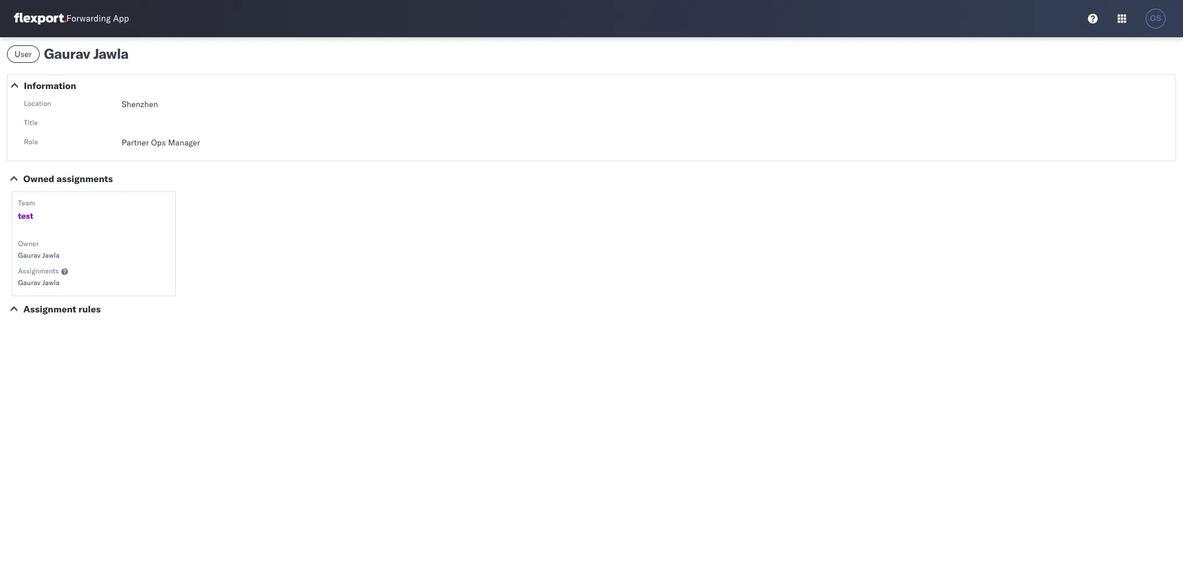 Task type: locate. For each thing, give the bounding box(es) containing it.
test
[[18, 211, 33, 221]]

forwarding
[[66, 13, 111, 24]]

gaurav
[[44, 45, 90, 62], [18, 251, 40, 260], [18, 278, 40, 287]]

team test
[[18, 198, 35, 221]]

jawla
[[93, 45, 129, 62], [42, 251, 60, 260], [42, 278, 60, 287]]

jawla down 'app'
[[93, 45, 129, 62]]

os
[[1150, 14, 1162, 23]]

team
[[18, 198, 35, 207]]

gaurav inside "owner gaurav jawla"
[[18, 251, 40, 260]]

title
[[24, 118, 38, 127]]

gaurav jawla down assignments
[[18, 278, 60, 287]]

app
[[113, 13, 129, 24]]

shenzhen
[[122, 99, 158, 109]]

gaurav jawla
[[44, 45, 129, 62], [18, 278, 60, 287]]

1 vertical spatial jawla
[[42, 251, 60, 260]]

jawla down assignments
[[42, 278, 60, 287]]

forwarding app
[[66, 13, 129, 24]]

owned
[[23, 173, 54, 185]]

manager
[[168, 137, 200, 148]]

0 vertical spatial gaurav jawla
[[44, 45, 129, 62]]

os button
[[1143, 5, 1169, 32]]

2 vertical spatial jawla
[[42, 278, 60, 287]]

flexport. image
[[14, 13, 66, 24]]

1 vertical spatial gaurav
[[18, 251, 40, 260]]

0 vertical spatial jawla
[[93, 45, 129, 62]]

assignments
[[57, 173, 113, 185]]

gaurav down forwarding app link
[[44, 45, 90, 62]]

0 vertical spatial gaurav
[[44, 45, 90, 62]]

gaurav jawla down forwarding
[[44, 45, 129, 62]]

gaurav down owner
[[18, 251, 40, 260]]

location
[[24, 99, 51, 108]]

jawla up assignments
[[42, 251, 60, 260]]

gaurav down assignments
[[18, 278, 40, 287]]

assignment
[[23, 303, 76, 315]]

user
[[15, 49, 32, 59]]

jawla inside "owner gaurav jawla"
[[42, 251, 60, 260]]



Task type: vqa. For each thing, say whether or not it's contained in the screenshot.
Gaurav
yes



Task type: describe. For each thing, give the bounding box(es) containing it.
ops
[[151, 137, 166, 148]]

rules
[[78, 303, 101, 315]]

information
[[24, 80, 76, 91]]

assignments
[[18, 267, 59, 275]]

owner gaurav jawla
[[18, 239, 60, 260]]

owner
[[18, 239, 39, 248]]

partner
[[122, 137, 149, 148]]

role
[[24, 137, 38, 146]]

assignment rules
[[23, 303, 101, 315]]

2 vertical spatial gaurav
[[18, 278, 40, 287]]

test link
[[18, 210, 33, 222]]

owned assignments
[[23, 173, 113, 185]]

partner ops manager
[[122, 137, 200, 148]]

1 vertical spatial gaurav jawla
[[18, 278, 60, 287]]

forwarding app link
[[14, 13, 129, 24]]



